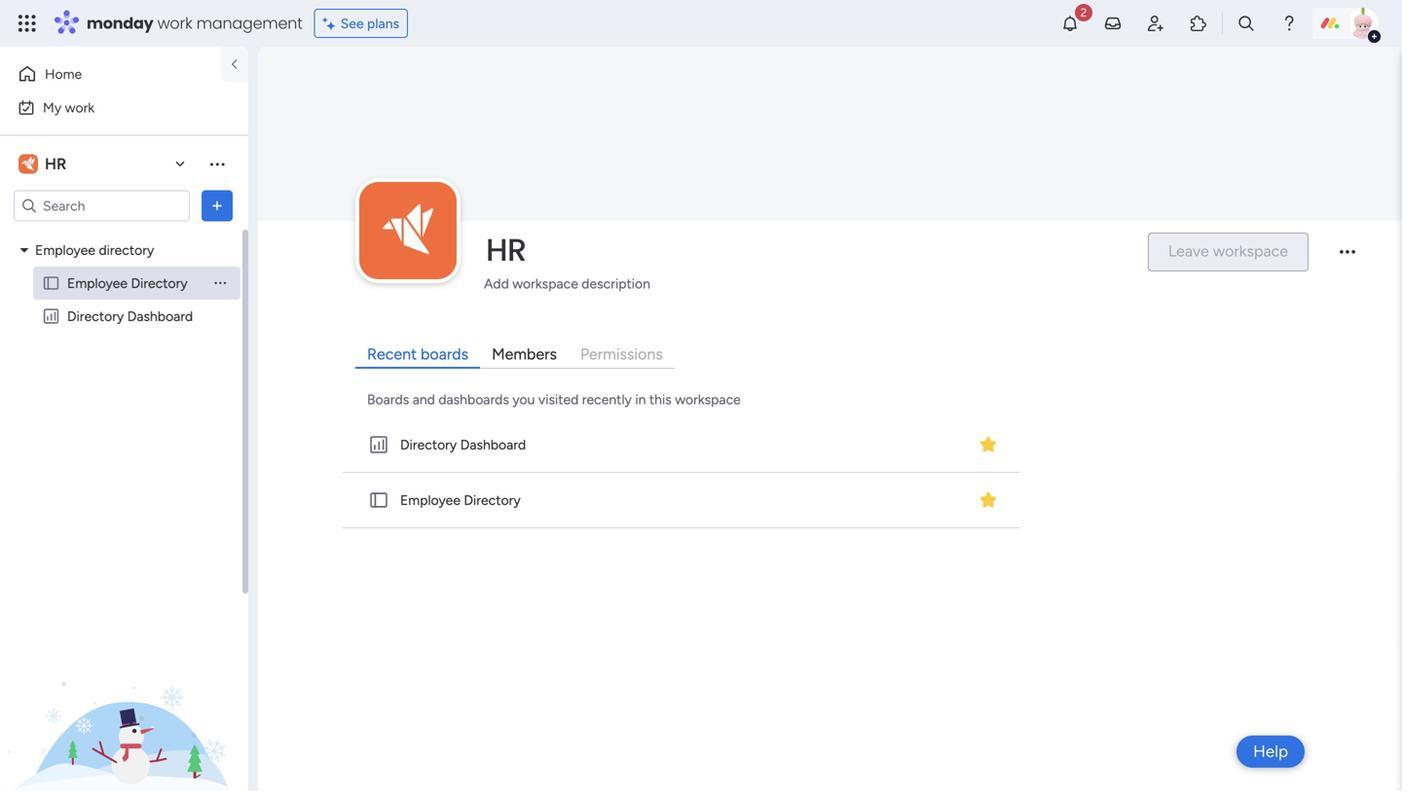 Task type: vqa. For each thing, say whether or not it's contained in the screenshot.
the bottommost the Dashboard
yes



Task type: locate. For each thing, give the bounding box(es) containing it.
hr right workspace icon
[[45, 155, 66, 173]]

my
[[43, 99, 62, 116]]

employee directory
[[35, 242, 154, 259]]

1 remove from favorites image from the top
[[979, 435, 998, 454]]

dashboard inside 'quick search results' list box
[[460, 437, 526, 453]]

public dashboard image down public board icon
[[42, 307, 60, 326]]

and
[[413, 391, 435, 408]]

public dashboard image
[[42, 307, 60, 326], [368, 434, 390, 456]]

0 vertical spatial remove from favorites image
[[979, 435, 998, 454]]

workspace right add
[[512, 275, 578, 292]]

dashboard
[[127, 308, 193, 325], [460, 437, 526, 453]]

0 vertical spatial directory dashboard
[[67, 308, 193, 325]]

directory dashboard link
[[339, 418, 1023, 473]]

workspace image inside hr 'button'
[[19, 153, 38, 175]]

apps image
[[1189, 14, 1209, 33]]

1 vertical spatial remove from favorites image
[[979, 490, 998, 510]]

1 vertical spatial dashboard
[[460, 437, 526, 453]]

employee
[[35, 242, 95, 259], [67, 275, 128, 292], [400, 492, 461, 509]]

hr
[[45, 155, 66, 173], [486, 228, 527, 272]]

dashboard inside list box
[[127, 308, 193, 325]]

add workspace description
[[484, 275, 650, 292]]

directory dashboard inside 'quick search results' list box
[[400, 437, 526, 453]]

1 horizontal spatial directory dashboard
[[400, 437, 526, 453]]

boards
[[367, 391, 409, 408]]

public dashboard image down boards
[[368, 434, 390, 456]]

workspace image
[[21, 153, 35, 175]]

2 remove from favorites image from the top
[[979, 490, 998, 510]]

remove from favorites image for dashboard
[[979, 435, 998, 454]]

remove from favorites image
[[979, 435, 998, 454], [979, 490, 998, 510]]

1 vertical spatial employee directory
[[400, 492, 521, 509]]

home button
[[12, 58, 209, 90]]

workspace right this
[[675, 391, 741, 408]]

work right my at the top left
[[65, 99, 95, 116]]

HR field
[[481, 228, 1131, 272]]

0 horizontal spatial hr
[[45, 155, 66, 173]]

directory dashboard inside list box
[[67, 308, 193, 325]]

employee up public board icon
[[35, 242, 95, 259]]

workspace image
[[19, 153, 38, 175], [359, 182, 457, 279], [383, 193, 433, 269]]

lottie animation element
[[0, 595, 248, 792]]

recent boards
[[367, 345, 468, 364]]

employee directory down directory
[[67, 275, 188, 292]]

remove from favorites image inside directory dashboard link
[[979, 435, 998, 454]]

search everything image
[[1237, 14, 1256, 33]]

0 horizontal spatial employee directory
[[67, 275, 188, 292]]

0 horizontal spatial dashboard
[[127, 308, 193, 325]]

employee down employee directory
[[67, 275, 128, 292]]

0 vertical spatial work
[[157, 12, 192, 34]]

workspace
[[512, 275, 578, 292], [675, 391, 741, 408]]

1 vertical spatial workspace
[[675, 391, 741, 408]]

options image
[[207, 196, 227, 216]]

employee right public board image
[[400, 492, 461, 509]]

directory dashboard down directory
[[67, 308, 193, 325]]

0 vertical spatial public dashboard image
[[42, 307, 60, 326]]

directory dashboard for top the public dashboard image
[[67, 308, 193, 325]]

work for my
[[65, 99, 95, 116]]

this
[[649, 391, 672, 408]]

0 horizontal spatial work
[[65, 99, 95, 116]]

1 horizontal spatial workspace
[[675, 391, 741, 408]]

0 vertical spatial dashboard
[[127, 308, 193, 325]]

lottie animation image
[[0, 595, 248, 792]]

employee directory right public board image
[[400, 492, 521, 509]]

dashboard down directory
[[127, 308, 193, 325]]

monday
[[87, 12, 153, 34]]

0 horizontal spatial directory dashboard
[[67, 308, 193, 325]]

1 horizontal spatial dashboard
[[460, 437, 526, 453]]

1 vertical spatial directory dashboard
[[400, 437, 526, 453]]

0 vertical spatial hr
[[45, 155, 66, 173]]

dashboard down dashboards
[[460, 437, 526, 453]]

1 vertical spatial public dashboard image
[[368, 434, 390, 456]]

employee directory link
[[339, 473, 1023, 529]]

v2 ellipsis image
[[1340, 251, 1356, 267]]

hr up add
[[486, 228, 527, 272]]

work inside button
[[65, 99, 95, 116]]

directory
[[131, 275, 188, 292], [67, 308, 124, 325], [400, 437, 457, 453], [464, 492, 521, 509]]

2 vertical spatial employee
[[400, 492, 461, 509]]

work right monday
[[157, 12, 192, 34]]

1 horizontal spatial public dashboard image
[[368, 434, 390, 456]]

directory dashboard
[[67, 308, 193, 325], [400, 437, 526, 453]]

work
[[157, 12, 192, 34], [65, 99, 95, 116]]

1 vertical spatial hr
[[486, 228, 527, 272]]

1 horizontal spatial work
[[157, 12, 192, 34]]

1 horizontal spatial employee directory
[[400, 492, 521, 509]]

work for monday
[[157, 12, 192, 34]]

remove from favorites image for directory
[[979, 490, 998, 510]]

workspace options image
[[207, 154, 227, 174]]

0 vertical spatial employee directory
[[67, 275, 188, 292]]

employee directory
[[67, 275, 188, 292], [400, 492, 521, 509]]

members
[[492, 345, 557, 364]]

list box
[[0, 230, 248, 596]]

directory dashboard down dashboards
[[400, 437, 526, 453]]

directory inside directory dashboard link
[[400, 437, 457, 453]]

0 horizontal spatial workspace
[[512, 275, 578, 292]]

dashboard for top the public dashboard image
[[127, 308, 193, 325]]

1 vertical spatial work
[[65, 99, 95, 116]]

see plans button
[[314, 9, 408, 38]]

0 vertical spatial employee
[[35, 242, 95, 259]]

0 vertical spatial workspace
[[512, 275, 578, 292]]

0 horizontal spatial public dashboard image
[[42, 307, 60, 326]]

add
[[484, 275, 509, 292]]

invite members image
[[1146, 14, 1166, 33]]

option
[[0, 233, 248, 237]]

my work
[[43, 99, 95, 116]]

boards and dashboards you visited recently in this workspace
[[367, 391, 741, 408]]



Task type: describe. For each thing, give the bounding box(es) containing it.
caret down image
[[20, 243, 28, 257]]

employee inside 'quick search results' list box
[[400, 492, 461, 509]]

management
[[196, 12, 303, 34]]

employee directory inside 'quick search results' list box
[[400, 492, 521, 509]]

list box containing employee directory
[[0, 230, 248, 596]]

dashboard for the right the public dashboard image
[[460, 437, 526, 453]]

help
[[1253, 742, 1288, 762]]

directory
[[99, 242, 154, 259]]

2 image
[[1075, 1, 1093, 23]]

help image
[[1280, 14, 1299, 33]]

monday work management
[[87, 12, 303, 34]]

workspace selection element
[[19, 152, 69, 176]]

permissions
[[580, 345, 663, 364]]

plans
[[367, 15, 399, 32]]

hr button
[[14, 148, 194, 181]]

employee directory inside list box
[[67, 275, 188, 292]]

Search in workspace field
[[41, 195, 163, 217]]

recently
[[582, 391, 632, 408]]

select product image
[[18, 14, 37, 33]]

inbox image
[[1103, 14, 1123, 33]]

visited
[[538, 391, 579, 408]]

directory dashboard for the right the public dashboard image
[[400, 437, 526, 453]]

public board image
[[42, 274, 60, 293]]

boards
[[421, 345, 468, 364]]

notifications image
[[1060, 14, 1080, 33]]

see plans
[[341, 15, 399, 32]]

quick search results list box
[[339, 418, 1025, 529]]

description
[[582, 275, 650, 292]]

public board image
[[368, 490, 390, 511]]

in
[[635, 391, 646, 408]]

my work button
[[12, 92, 209, 123]]

help button
[[1237, 736, 1305, 768]]

directory inside employee directory link
[[464, 492, 521, 509]]

ruby anderson image
[[1348, 8, 1379, 39]]

1 vertical spatial employee
[[67, 275, 128, 292]]

hr inside workspace selection element
[[45, 155, 66, 173]]

dashboards
[[439, 391, 509, 408]]

1 horizontal spatial hr
[[486, 228, 527, 272]]

recent
[[367, 345, 417, 364]]

you
[[513, 391, 535, 408]]

home
[[45, 66, 82, 82]]

see
[[341, 15, 364, 32]]



